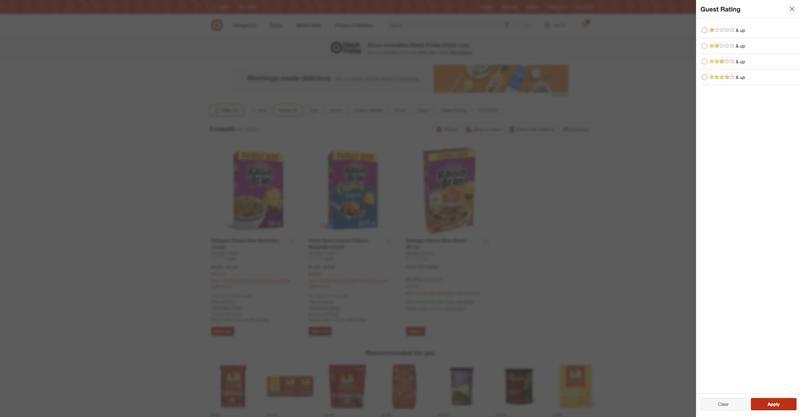 Task type: locate. For each thing, give the bounding box(es) containing it.
original
[[352, 238, 368, 243]]

0 horizontal spatial select
[[211, 284, 222, 289]]

- for kellogg's raisin bran breakfast cereal
[[224, 264, 225, 270]]

0 vertical spatial guest rating
[[701, 5, 741, 13]]

4 & up from the top
[[736, 74, 746, 80]]

pickup
[[453, 306, 464, 311], [258, 318, 269, 322], [355, 318, 367, 322]]

bran for kellogg's raisin bran breakfast cereal's kellogg's raisin bran link
[[240, 251, 248, 255]]

snap ebt eligible
[[406, 264, 439, 269]]

on for raisin bran crunch original breakfast cereal
[[384, 278, 388, 283]]

only
[[211, 294, 218, 298], [309, 294, 316, 298]]

0 horizontal spatial day
[[253, 278, 259, 283]]

What can we help you find? suggestions appear below search field
[[387, 19, 526, 31]]

2 cart from the left
[[323, 329, 329, 334]]

deals
[[443, 42, 457, 48], [279, 108, 291, 113]]

2 exclusions from the left
[[310, 305, 329, 310]]

deals inside score incredible black friday deals now save on top gifts & find new deals each week. start saving
[[443, 42, 457, 48]]

$5.29
[[227, 264, 237, 270], [324, 264, 335, 270], [406, 277, 417, 282]]

in for kellogg's raisin bran breakfast cereal
[[211, 312, 215, 317]]

0 horizontal spatial to
[[221, 329, 224, 334]]

flavor button
[[412, 104, 434, 117]]

pickup inside the get it as soon as 6pm today with shipt ready within 2 hours with pickup
[[453, 306, 464, 311]]

services for raisin bran crunch original breakfast cereal
[[368, 278, 383, 283]]

1 $35 from the left
[[235, 294, 241, 298]]

1 horizontal spatial kellogg's raisin bran
[[309, 251, 346, 255]]

0 horizontal spatial free
[[211, 299, 219, 304]]

$5.29 for breakfast
[[324, 264, 335, 270]]

items for cereal
[[223, 284, 233, 289]]

on inside score incredible black friday deals now save on top gifts & find new deals each week. start saving
[[378, 50, 382, 55]]

2 horizontal spatial $5.29
[[406, 277, 417, 282]]

kellogg's raisin bran link up 59
[[406, 250, 443, 256]]

$5.29 down 1345
[[227, 264, 237, 270]]

1 horizontal spatial orders
[[339, 294, 349, 298]]

$4.29
[[211, 264, 222, 270], [309, 264, 320, 270]]

2 $4.29 from the left
[[309, 264, 320, 270]]

0 horizontal spatial shipping
[[220, 299, 235, 304]]

same- for breakfast
[[339, 278, 350, 283]]

kellogg's raisin bran link up 1345
[[211, 250, 248, 256]]

within for raisin bran crunch original breakfast cereal
[[321, 318, 331, 322]]

dietary needs
[[354, 108, 383, 113]]

guest rating dialog
[[697, 0, 802, 417]]

select for cereal
[[211, 284, 222, 289]]

bran inside the kellogg's raisin bran maple - 22.1oz
[[442, 238, 452, 243]]

with
[[234, 278, 241, 283], [331, 278, 338, 283], [428, 291, 436, 295], [228, 294, 234, 298], [326, 294, 332, 298], [457, 300, 464, 304], [444, 306, 452, 311], [249, 318, 257, 322], [347, 318, 354, 322]]

$9 for cereal
[[228, 278, 232, 283]]

1 add to cart from the left
[[214, 329, 232, 334]]

(1) for filter (1)
[[234, 108, 239, 113]]

cereal
[[211, 244, 225, 250], [331, 244, 345, 250]]

with inside $5.29 ( $0.24 /ounce ) at pinole buy 2 for $9 with same-day order services
[[428, 291, 436, 295]]

0 horizontal spatial ready
[[211, 318, 223, 322]]

0 horizontal spatial -
[[224, 264, 225, 270]]

ready inside the get it as soon as 6pm today with shipt ready within 2 hours with pickup
[[406, 306, 418, 311]]

raisin inside the kellogg's raisin bran maple - 22.1oz
[[427, 238, 441, 243]]

raisin inside kellogg's raisin bran breakfast cereal
[[232, 238, 246, 243]]

4 up from the top
[[741, 74, 746, 80]]

add
[[214, 329, 220, 334], [311, 329, 318, 334]]

2 up from the top
[[741, 43, 746, 49]]

day down 1283 link
[[350, 278, 357, 283]]

organic thompson raisins - 12oz - good & gather™ image
[[496, 364, 542, 410], [496, 364, 542, 410]]

bran inside kellogg's raisin bran breakfast cereal
[[247, 238, 257, 243]]

day for kellogg's raisin bran breakfast cereal
[[253, 278, 259, 283]]

0 horizontal spatial $35
[[235, 294, 241, 298]]

3 up from the top
[[741, 59, 746, 64]]

0 horizontal spatial items
[[223, 284, 233, 289]]

0 horizontal spatial cereal
[[211, 244, 225, 250]]

guest inside button
[[441, 108, 453, 113]]

deals right sort
[[279, 108, 291, 113]]

1 horizontal spatial $35
[[333, 294, 338, 298]]

1 add from the left
[[214, 329, 220, 334]]

bran
[[247, 238, 257, 243], [323, 238, 333, 243], [442, 238, 452, 243], [240, 251, 248, 255], [338, 251, 346, 255], [435, 251, 443, 255]]

as left 6pm
[[432, 300, 436, 304]]

select for breakfast
[[309, 284, 319, 289]]

kellogg's up 1345
[[211, 238, 231, 243]]

1 horizontal spatial services
[[368, 278, 383, 283]]

same day delivery button
[[507, 123, 558, 136]]

-
[[467, 238, 469, 243], [224, 264, 225, 270], [321, 264, 323, 270]]

2 only from the left
[[309, 294, 316, 298]]

it inside the get it as soon as 6pm today with shipt ready within 2 hours with pickup
[[414, 300, 416, 304]]

0 horizontal spatial only
[[211, 294, 218, 298]]

0 horizontal spatial stock
[[216, 312, 225, 317]]

0 horizontal spatial pickup
[[258, 318, 269, 322]]

2 to from the left
[[319, 329, 322, 334]]

filter (1) button
[[209, 104, 243, 117]]

(1) right filter
[[234, 108, 239, 113]]

0 horizontal spatial rating
[[454, 108, 467, 113]]

1 horizontal spatial breakfast
[[309, 244, 329, 250]]

0 horizontal spatial $4.29
[[211, 264, 222, 270]]

1 exclusions apply. link from the left
[[213, 305, 243, 310]]

1 horizontal spatial $4.29
[[309, 264, 320, 270]]

1 horizontal spatial pickup
[[355, 318, 367, 322]]

2 (1) from the left
[[292, 108, 297, 113]]

in
[[211, 312, 215, 317], [309, 312, 312, 317]]

1 horizontal spatial day
[[350, 278, 357, 283]]

free for cereal
[[211, 299, 219, 304]]

1 horizontal spatial cart
[[323, 329, 329, 334]]

$5.29 down 1283
[[324, 264, 335, 270]]

kellogg's raisin bran up 1283
[[309, 251, 346, 255]]

kellogg's raisin bran up 1345
[[211, 251, 248, 255]]

3 & up from the top
[[736, 59, 746, 64]]

2 horizontal spatial kellogg's raisin bran link
[[406, 250, 443, 256]]

2 only ships with $35 orders free shipping * * exclusions apply. in stock at  pinole ready within 2 hours with pickup from the left
[[309, 294, 367, 322]]

same- up 6pm
[[437, 291, 448, 295]]

registry link
[[480, 5, 493, 9]]

pickup for raisin bran crunch original breakfast cereal
[[355, 318, 367, 322]]

advertisement region
[[233, 65, 569, 93]]

at
[[211, 272, 214, 276], [309, 272, 312, 276], [406, 284, 409, 288], [226, 312, 230, 317], [324, 312, 327, 317]]

to
[[221, 329, 224, 334], [319, 329, 322, 334]]

order down 1283 link
[[358, 278, 367, 283]]

order up 'today'
[[455, 291, 465, 295]]

0 horizontal spatial same-
[[242, 278, 253, 283]]

raisin bran crunch original breakfast cereal image
[[309, 148, 395, 234], [309, 148, 395, 234]]

buy
[[211, 278, 218, 283], [309, 278, 316, 283], [406, 291, 413, 295]]

delivery
[[539, 127, 555, 132]]

1 horizontal spatial hours
[[336, 318, 346, 322]]

apply
[[768, 402, 780, 407]]

$4.29 - $5.29 at pinole buy 2 for $9 with same-day order services on select items
[[211, 264, 291, 289], [309, 264, 388, 289]]

price
[[395, 108, 405, 113]]

1 exclusions from the left
[[213, 305, 231, 310]]

raisin inside 'raisin bran crunch original breakfast cereal'
[[309, 238, 322, 243]]

1 horizontal spatial exclusions
[[310, 305, 329, 310]]

rating
[[721, 5, 741, 13], [454, 108, 467, 113]]

ready
[[406, 306, 418, 311], [211, 318, 223, 322], [309, 318, 320, 322]]

1 horizontal spatial apply.
[[330, 305, 341, 310]]

kellogg's inside the kellogg's raisin bran maple - 22.1oz
[[406, 238, 426, 243]]

1 horizontal spatial items
[[320, 284, 330, 289]]

same- down 1345 link
[[242, 278, 253, 283]]

0 horizontal spatial guest
[[441, 108, 453, 113]]

filter
[[222, 108, 232, 113]]

0 vertical spatial rating
[[721, 5, 741, 13]]

$9 down 1345
[[228, 278, 232, 283]]

find
[[402, 50, 409, 55]]

kellogg's raisin bran breakfast cereal link
[[211, 238, 285, 250]]

breakfast
[[258, 238, 279, 243], [309, 244, 329, 250]]

it right get
[[414, 300, 416, 304]]

1 horizontal spatial exclusions apply. link
[[310, 305, 341, 310]]

2 select from the left
[[309, 284, 319, 289]]

0 horizontal spatial breakfast
[[258, 238, 279, 243]]

raisin
[[232, 238, 246, 243], [309, 238, 322, 243], [427, 238, 441, 243], [228, 251, 239, 255], [326, 251, 337, 255], [423, 251, 434, 255]]

kellogg's down 22.1oz
[[406, 251, 422, 255]]

add to cart for breakfast
[[311, 329, 329, 334]]

3 results for "raisins"
[[209, 125, 261, 133]]

cart
[[225, 329, 232, 334], [323, 329, 329, 334]]

2 horizontal spatial pickup
[[453, 306, 464, 311]]

to for breakfast
[[319, 329, 322, 334]]

2 free from the left
[[309, 299, 317, 304]]

1 ships from the left
[[219, 294, 227, 298]]

bran for kellogg's raisin bran maple - 22.1oz link
[[442, 238, 452, 243]]

0 horizontal spatial orders
[[242, 294, 251, 298]]

1 vertical spatial deals
[[279, 108, 291, 113]]

hours inside the get it as soon as 6pm today with shipt ready within 2 hours with pickup
[[433, 306, 443, 311]]

as left the soon
[[417, 300, 421, 304]]

apply.
[[233, 305, 243, 310], [330, 305, 341, 310]]

2 horizontal spatial $9
[[423, 291, 427, 295]]

2 cereal from the left
[[331, 244, 345, 250]]

kellogg's down kellogg's raisin bran breakfast cereal
[[211, 251, 227, 255]]

kellogg's inside kellogg's raisin bran breakfast cereal
[[211, 238, 231, 243]]

only for kellogg's raisin bran breakfast cereal
[[211, 294, 218, 298]]

2 exclusions apply. link from the left
[[310, 305, 341, 310]]

it inside button
[[421, 329, 423, 334]]

fpo/apo button
[[474, 104, 503, 117]]

0 horizontal spatial add
[[214, 329, 220, 334]]

2 $35 from the left
[[333, 294, 338, 298]]

search button
[[522, 19, 536, 32]]

store
[[491, 127, 501, 132]]

0 horizontal spatial $9
[[228, 278, 232, 283]]

1 (1) from the left
[[234, 108, 239, 113]]

1 select from the left
[[211, 284, 222, 289]]

1 apply. from the left
[[233, 305, 243, 310]]

orders for breakfast
[[339, 294, 349, 298]]

within for kellogg's raisin bran breakfast cereal
[[224, 318, 234, 322]]

1 kellogg's raisin bran link from the left
[[211, 250, 248, 256]]

buy for cereal
[[211, 278, 218, 283]]

at inside $5.29 ( $0.24 /ounce ) at pinole buy 2 for $9 with same-day order services
[[406, 284, 409, 288]]

1 horizontal spatial rating
[[721, 5, 741, 13]]

sun-maid california sun-dried raisins - .05oz / 12ct image
[[382, 364, 428, 410], [382, 364, 428, 410]]

deals up 'start' on the right of the page
[[443, 42, 457, 48]]

search
[[522, 23, 536, 28]]

free
[[211, 299, 219, 304], [309, 299, 317, 304]]

2 items from the left
[[320, 284, 330, 289]]

2 horizontal spatial buy
[[406, 291, 413, 295]]

each
[[429, 50, 437, 55]]

1 in from the left
[[211, 312, 215, 317]]

bran left crunch
[[323, 238, 333, 243]]

1 vertical spatial breakfast
[[309, 244, 329, 250]]

week.
[[438, 50, 449, 55]]

1 horizontal spatial cereal
[[331, 244, 345, 250]]

get
[[406, 300, 413, 304]]

start
[[450, 50, 459, 55]]

it
[[414, 300, 416, 304], [421, 329, 423, 334]]

2 shipping from the left
[[318, 299, 333, 304]]

stock
[[216, 312, 225, 317], [313, 312, 323, 317]]

bran down 'raisin bran crunch original breakfast cereal' on the bottom left of page
[[338, 251, 346, 255]]

1 horizontal spatial only ships with $35 orders free shipping * * exclusions apply. in stock at  pinole ready within 2 hours with pickup
[[309, 294, 367, 322]]

bran for kellogg's raisin bran breakfast cereal link at the left of page
[[247, 238, 257, 243]]

kellogg's raisin bran up 59
[[406, 251, 443, 255]]

day down 1345 link
[[253, 278, 259, 283]]

pinole
[[215, 272, 224, 276], [313, 272, 322, 276], [410, 284, 419, 288], [231, 312, 242, 317], [328, 312, 339, 317]]

top
[[383, 50, 389, 55]]

1 horizontal spatial $9
[[326, 278, 330, 283]]

59 link
[[406, 256, 493, 261]]

1 horizontal spatial deals
[[443, 42, 457, 48]]

(1) inside button
[[234, 108, 239, 113]]

type button
[[305, 104, 324, 117]]

sun-maid california golden raisins box - 12oz image
[[553, 364, 599, 410], [553, 364, 599, 410]]

- inside the kellogg's raisin bran maple - 22.1oz
[[467, 238, 469, 243]]

sun-maid california sun-dried raisins canister – 20oz image
[[210, 364, 256, 410], [210, 364, 256, 410]]

california raisins - 20oz - good & gather™ image
[[439, 364, 485, 410], [439, 364, 485, 410]]

3 kellogg's raisin bran from the left
[[406, 251, 443, 255]]

1 only ships with $35 orders free shipping * * exclusions apply. in stock at  pinole ready within 2 hours with pickup from the left
[[211, 294, 269, 322]]

$4.29 - $5.29 at pinole buy 2 for $9 with same-day order services on select items down 1283 link
[[309, 264, 388, 289]]

it for get
[[414, 300, 416, 304]]

1 vertical spatial it
[[421, 329, 423, 334]]

2 horizontal spatial -
[[467, 238, 469, 243]]

$5.29 for cereal
[[227, 264, 237, 270]]

sort button
[[246, 104, 272, 117]]

for inside "3 results for "raisins""
[[238, 127, 243, 132]]

1 horizontal spatial select
[[309, 284, 319, 289]]

day up 'today'
[[448, 291, 454, 295]]

1 horizontal spatial add to cart button
[[309, 327, 332, 336]]

shipping for breakfast
[[318, 299, 333, 304]]

1 horizontal spatial guest rating
[[701, 5, 741, 13]]

$9
[[228, 278, 232, 283], [326, 278, 330, 283], [423, 291, 427, 295]]

2 add to cart button from the left
[[309, 327, 332, 336]]

add for kellogg's raisin bran breakfast cereal
[[214, 329, 220, 334]]

0 horizontal spatial only ships with $35 orders free shipping * * exclusions apply. in stock at  pinole ready within 2 hours with pickup
[[211, 294, 269, 322]]

1 add to cart button from the left
[[211, 327, 234, 336]]

saving
[[460, 50, 472, 55]]

guest rating
[[701, 5, 741, 13], [441, 108, 467, 113]]

&
[[736, 27, 739, 33], [736, 43, 739, 49], [399, 50, 401, 55], [736, 59, 739, 64], [736, 74, 739, 80]]

2 ships from the left
[[317, 294, 325, 298]]

0 horizontal spatial order
[[260, 278, 270, 283]]

kellogg's down 'raisin bran crunch original breakfast cereal' on the bottom left of page
[[309, 251, 325, 255]]

2 kellogg's raisin bran from the left
[[309, 251, 346, 255]]

1 horizontal spatial only
[[309, 294, 316, 298]]

target circle
[[549, 5, 568, 9]]

0 vertical spatial breakfast
[[258, 238, 279, 243]]

eligible
[[426, 264, 439, 269]]

within inside the get it as soon as 6pm today with shipt ready within 2 hours with pickup
[[419, 306, 429, 311]]

only ships with $35 orders free shipping * * exclusions apply. in stock at  pinole ready within 2 hours with pickup for cereal
[[211, 294, 269, 322]]

only ships with $35 orders free shipping * * exclusions apply. in stock at  pinole ready within 2 hours with pickup
[[211, 294, 269, 322], [309, 294, 367, 322]]

2 in from the left
[[309, 312, 312, 317]]

1 cart from the left
[[225, 329, 232, 334]]

0 horizontal spatial add to cart button
[[211, 327, 234, 336]]

weekly ad
[[502, 5, 517, 9]]

0 vertical spatial & up radio
[[702, 28, 708, 33]]

1 horizontal spatial ready
[[309, 318, 320, 322]]

0 horizontal spatial in
[[211, 312, 215, 317]]

kellogg's up 22.1oz
[[406, 238, 426, 243]]

in
[[486, 127, 489, 132]]

2 stock from the left
[[313, 312, 323, 317]]

- for raisin bran crunch original breakfast cereal
[[321, 264, 323, 270]]

1 vertical spatial rating
[[454, 108, 467, 113]]

1 horizontal spatial $4.29 - $5.29 at pinole buy 2 for $9 with same-day order services on select items
[[309, 264, 388, 289]]

cereal inside kellogg's raisin bran breakfast cereal
[[211, 244, 225, 250]]

1 & up from the top
[[736, 27, 746, 33]]

sun-maid natural california raisins resealable bag -10oz image
[[325, 364, 371, 410], [325, 364, 371, 410]]

up for 1st & up radio from the top
[[741, 27, 746, 33]]

fpo/apo
[[479, 108, 498, 113]]

0 horizontal spatial kellogg's raisin bran
[[211, 251, 248, 255]]

0 horizontal spatial hours
[[238, 318, 248, 322]]

breakfast up 1345 link
[[258, 238, 279, 243]]

1 $4.29 - $5.29 at pinole buy 2 for $9 with same-day order services on select items from the left
[[211, 264, 291, 289]]

& up radio
[[702, 28, 708, 33], [702, 43, 708, 49], [702, 59, 708, 64]]

1 vertical spatial guest
[[441, 108, 453, 113]]

& up
[[736, 27, 746, 33], [736, 43, 746, 49], [736, 59, 746, 64], [736, 74, 746, 80]]

0 horizontal spatial cart
[[225, 329, 232, 334]]

kellogg's raisin bran maple - 22.1oz
[[406, 238, 469, 250]]

1 horizontal spatial it
[[421, 329, 423, 334]]

pinole inside $5.29 ( $0.24 /ounce ) at pinole buy 2 for $9 with same-day order services
[[410, 284, 419, 288]]

hours
[[433, 306, 443, 311], [238, 318, 248, 322], [336, 318, 346, 322]]

1 horizontal spatial buy
[[309, 278, 316, 283]]

cart for cereal
[[225, 329, 232, 334]]

incredible
[[384, 42, 409, 48]]

1 horizontal spatial -
[[321, 264, 323, 270]]

bran down the kellogg's raisin bran maple - 22.1oz
[[435, 251, 443, 255]]

0 horizontal spatial within
[[224, 318, 234, 322]]

(1) left type
[[292, 108, 297, 113]]

2 horizontal spatial ready
[[406, 306, 418, 311]]

sun-maid california sun-dried raisins - 1oz / 6ct image
[[268, 364, 313, 410], [268, 364, 313, 410]]

exclusions apply. link
[[213, 305, 243, 310], [310, 305, 341, 310]]

order down 1345 link
[[260, 278, 270, 283]]

1 horizontal spatial shipping
[[318, 299, 333, 304]]

0 vertical spatial guest
[[701, 5, 719, 13]]

1 horizontal spatial guest
[[701, 5, 719, 13]]

2 add from the left
[[311, 329, 318, 334]]

same- down 1283 link
[[339, 278, 350, 283]]

& up radio
[[702, 75, 708, 80]]

2 orders from the left
[[339, 294, 349, 298]]

$9 inside $5.29 ( $0.24 /ounce ) at pinole buy 2 for $9 with same-day order services
[[423, 291, 427, 295]]

1 to from the left
[[221, 329, 224, 334]]

2 horizontal spatial day
[[448, 291, 454, 295]]

$4.29 - $5.29 at pinole buy 2 for $9 with same-day order services on select items down 1345 link
[[211, 264, 291, 289]]

1 kellogg's raisin bran from the left
[[211, 251, 248, 255]]

& for & up option
[[736, 74, 739, 80]]

1 & up radio from the top
[[702, 28, 708, 33]]

redcard link
[[526, 5, 540, 9]]

0 horizontal spatial services
[[271, 278, 285, 283]]

kellogg's raisin bran breakfast cereal image
[[211, 148, 298, 234], [211, 148, 298, 234]]

0 horizontal spatial buy
[[211, 278, 218, 283]]

2 add to cart from the left
[[311, 329, 329, 334]]

1 horizontal spatial $5.29
[[324, 264, 335, 270]]

$9 down 1283
[[326, 278, 330, 283]]

bran left the maple
[[442, 238, 452, 243]]

2 horizontal spatial within
[[419, 306, 429, 311]]

bran down kellogg's raisin bran breakfast cereal
[[240, 251, 248, 255]]

0 horizontal spatial as
[[417, 300, 421, 304]]

raisin bran crunch original breakfast cereal link
[[309, 238, 382, 250]]

2 $4.29 - $5.29 at pinole buy 2 for $9 with same-day order services on select items from the left
[[309, 264, 388, 289]]

breakfast up 1283
[[309, 244, 329, 250]]

it right deliver
[[421, 329, 423, 334]]

& up for 1st & up radio from the top
[[736, 27, 746, 33]]

today
[[446, 300, 456, 304]]

0 vertical spatial deals
[[443, 42, 457, 48]]

1 horizontal spatial kellogg's raisin bran link
[[309, 250, 346, 256]]

0 horizontal spatial it
[[414, 300, 416, 304]]

brand button
[[326, 104, 347, 117]]

rating inside button
[[454, 108, 467, 113]]

1 horizontal spatial as
[[432, 300, 436, 304]]

1 up from the top
[[741, 27, 746, 33]]

buy for breakfast
[[309, 278, 316, 283]]

1 orders from the left
[[242, 294, 251, 298]]

only ships with $35 orders free shipping * * exclusions apply. in stock at  pinole ready within 2 hours with pickup for breakfast
[[309, 294, 367, 322]]

kellogg's raisin bran maple - 22.1oz image
[[406, 148, 493, 234], [406, 148, 493, 234]]

$5.29 left (
[[406, 277, 417, 282]]

1 cereal from the left
[[211, 244, 225, 250]]

2 kellogg's raisin bran link from the left
[[309, 250, 346, 256]]

guest rating inside dialog
[[701, 5, 741, 13]]

$9 for breakfast
[[326, 278, 330, 283]]

0 horizontal spatial apply.
[[233, 305, 243, 310]]

ready for kellogg's raisin bran breakfast cereal
[[211, 318, 223, 322]]

ready for raisin bran crunch original breakfast cereal
[[309, 318, 320, 322]]

1 $4.29 from the left
[[211, 264, 222, 270]]

exclusions apply. link for breakfast
[[310, 305, 341, 310]]

add to cart
[[214, 329, 232, 334], [311, 329, 329, 334]]

hours for raisin bran crunch original breakfast cereal
[[336, 318, 346, 322]]

2 horizontal spatial services
[[466, 291, 480, 295]]

1 horizontal spatial add to cart
[[311, 329, 329, 334]]

0 horizontal spatial on
[[287, 278, 291, 283]]

up for & up option
[[741, 74, 746, 80]]

0 horizontal spatial guest rating
[[441, 108, 467, 113]]

items
[[223, 284, 233, 289], [320, 284, 330, 289]]

2 horizontal spatial order
[[455, 291, 465, 295]]

day for raisin bran crunch original breakfast cereal
[[350, 278, 357, 283]]

1 horizontal spatial ships
[[317, 294, 325, 298]]

0 horizontal spatial exclusions apply. link
[[213, 305, 243, 310]]

0 horizontal spatial $4.29 - $5.29 at pinole buy 2 for $9 with same-day order services on select items
[[211, 264, 291, 289]]

$9 up the soon
[[423, 291, 427, 295]]

bran up 1345 link
[[247, 238, 257, 243]]

kellogg's raisin bran link up 1283
[[309, 250, 346, 256]]

type
[[309, 108, 319, 113]]

target
[[549, 5, 558, 9]]

on for kellogg's raisin bran breakfast cereal
[[287, 278, 291, 283]]

0 horizontal spatial (1)
[[234, 108, 239, 113]]

1 horizontal spatial in
[[309, 312, 312, 317]]

2 apply. from the left
[[330, 305, 341, 310]]

2 vertical spatial & up radio
[[702, 59, 708, 64]]

kellogg's for kellogg's raisin bran maple - 22.1oz
[[406, 251, 422, 255]]

1 items from the left
[[223, 284, 233, 289]]

1 shipping from the left
[[220, 299, 235, 304]]

1 only from the left
[[211, 294, 218, 298]]

up
[[741, 27, 746, 33], [741, 43, 746, 49], [741, 59, 746, 64], [741, 74, 746, 80]]

black
[[411, 42, 425, 48]]

0 horizontal spatial add to cart
[[214, 329, 232, 334]]

3 kellogg's raisin bran link from the left
[[406, 250, 443, 256]]

2 & up from the top
[[736, 43, 746, 49]]

1 free from the left
[[211, 299, 219, 304]]

1 horizontal spatial (1)
[[292, 108, 297, 113]]

1 stock from the left
[[216, 312, 225, 317]]



Task type: describe. For each thing, give the bounding box(es) containing it.
ebt
[[418, 264, 425, 269]]

you
[[425, 349, 436, 357]]

maple
[[453, 238, 466, 243]]

shop
[[474, 127, 485, 132]]

3 & up radio from the top
[[702, 59, 708, 64]]

items for breakfast
[[320, 284, 330, 289]]

guest rating inside button
[[441, 108, 467, 113]]

weekly
[[502, 5, 512, 9]]

1
[[588, 20, 589, 23]]

stock for cereal
[[216, 312, 225, 317]]

exclusions for cereal
[[213, 305, 231, 310]]

new
[[410, 50, 417, 55]]

up for first & up radio from the bottom
[[741, 59, 746, 64]]

find stores link
[[577, 5, 594, 9]]

& up for first & up radio from the bottom
[[736, 59, 746, 64]]

for inside $5.29 ( $0.24 /ounce ) at pinole buy 2 for $9 with same-day order services
[[418, 291, 422, 295]]

apply button
[[751, 398, 797, 411]]

add to cart button for breakfast
[[309, 327, 332, 336]]

1345 link
[[211, 256, 298, 261]]

bran inside 'raisin bran crunch original breakfast cereal'
[[323, 238, 333, 243]]

shipt
[[465, 300, 474, 304]]

services inside $5.29 ( $0.24 /ounce ) at pinole buy 2 for $9 with same-day order services
[[466, 291, 480, 295]]

"raisins"
[[244, 127, 261, 132]]

only for raisin bran crunch original breakfast cereal
[[309, 294, 316, 298]]

day inside $5.29 ( $0.24 /ounce ) at pinole buy 2 for $9 with same-day order services
[[448, 291, 454, 295]]

circle
[[559, 5, 568, 9]]

order inside $5.29 ( $0.24 /ounce ) at pinole buy 2 for $9 with same-day order services
[[455, 291, 465, 295]]

recommended
[[366, 349, 413, 357]]

1283 link
[[309, 256, 395, 261]]

same- for cereal
[[242, 278, 253, 283]]

cereal inside 'raisin bran crunch original breakfast cereal'
[[331, 244, 345, 250]]

registry
[[480, 5, 493, 9]]

$5.29 ( $0.24 /ounce ) at pinole buy 2 for $9 with same-day order services
[[406, 277, 480, 295]]

order for kellogg's raisin bran breakfast cereal
[[260, 278, 270, 283]]

& up for second & up radio from the top
[[736, 43, 746, 49]]

crunch
[[335, 238, 350, 243]]

up for second & up radio from the top
[[741, 43, 746, 49]]

$4.29 - $5.29 at pinole buy 2 for $9 with same-day order services on select items for bran
[[211, 264, 291, 289]]

hours for kellogg's raisin bran breakfast cereal
[[238, 318, 248, 322]]

add to cart button for cereal
[[211, 327, 234, 336]]

find stores
[[577, 5, 594, 9]]

bran for kellogg's raisin bran link related to kellogg's raisin bran maple - 22.1oz
[[435, 251, 443, 255]]

find
[[577, 5, 583, 9]]

target circle link
[[549, 5, 568, 9]]

shipping for cereal
[[220, 299, 235, 304]]

bran for kellogg's raisin bran link corresponding to raisin bran crunch original breakfast cereal
[[338, 251, 346, 255]]

breakfast inside kellogg's raisin bran breakfast cereal
[[258, 238, 279, 243]]

kellogg's for kellogg's raisin bran breakfast cereal
[[211, 251, 227, 255]]

$0.24
[[419, 277, 429, 282]]

sort
[[258, 108, 267, 113]]

1345
[[229, 256, 236, 260]]

pickup for kellogg's raisin bran breakfast cereal
[[258, 318, 269, 322]]

add for raisin bran crunch original breakfast cereal
[[311, 329, 318, 334]]

deliver it button
[[406, 327, 425, 336]]

$4.29 - $5.29 at pinole buy 2 for $9 with same-day order services on select items for crunch
[[309, 264, 388, 289]]

rating inside dialog
[[721, 5, 741, 13]]

recommended for you
[[366, 349, 436, 357]]

kellogg's raisin bran for raisin bran crunch original breakfast cereal
[[309, 251, 346, 255]]

$35 for breakfast
[[333, 294, 338, 298]]

2 as from the left
[[432, 300, 436, 304]]

59
[[424, 256, 427, 260]]

clear button
[[701, 398, 747, 411]]

22.1oz
[[406, 244, 420, 250]]

add to cart for cereal
[[214, 329, 232, 334]]

get it as soon as 6pm today with shipt ready within 2 hours with pickup
[[406, 300, 474, 311]]

kellogg's raisin bran link for kellogg's raisin bran breakfast cereal
[[211, 250, 248, 256]]

price button
[[390, 104, 410, 117]]

exclusions apply. link for cereal
[[213, 305, 243, 310]]

kellogg's raisin bran for kellogg's raisin bran breakfast cereal
[[211, 251, 248, 255]]

to for cereal
[[221, 329, 224, 334]]

& for second & up radio from the top
[[736, 43, 739, 49]]

it for deliver
[[421, 329, 423, 334]]

clear
[[719, 402, 729, 407]]

apply. for cereal
[[233, 305, 243, 310]]

deals
[[418, 50, 428, 55]]

now
[[459, 42, 470, 48]]

& for 1st & up radio from the top
[[736, 27, 739, 33]]

order for raisin bran crunch original breakfast cereal
[[358, 278, 367, 283]]

kellogg's raisin bran maple - 22.1oz link
[[406, 238, 480, 250]]

1 link
[[579, 19, 591, 31]]

& for first & up radio from the bottom
[[736, 59, 739, 64]]

3
[[209, 125, 213, 133]]

weekly ad link
[[502, 5, 517, 9]]

score incredible black friday deals now save on top gifts & find new deals each week. start saving
[[368, 42, 472, 55]]

in for raisin bran crunch original breakfast cereal
[[309, 312, 312, 317]]

brand
[[331, 108, 343, 113]]

dietary needs button
[[350, 104, 388, 117]]

)
[[441, 277, 442, 282]]

2 inside $5.29 ( $0.24 /ounce ) at pinole buy 2 for $9 with same-day order services
[[414, 291, 416, 295]]

breakfast inside 'raisin bran crunch original breakfast cereal'
[[309, 244, 329, 250]]

pickup
[[444, 127, 458, 132]]

sponsored
[[552, 93, 569, 97]]

kellogg's for raisin bran crunch original breakfast cereal
[[309, 251, 325, 255]]

6pm
[[437, 300, 445, 304]]

/ounce
[[429, 277, 441, 282]]

$4.29 for kellogg's raisin bran breakfast cereal
[[211, 264, 222, 270]]

raisin bran crunch original breakfast cereal
[[309, 238, 368, 250]]

free for breakfast
[[309, 299, 317, 304]]

$35 for cereal
[[235, 294, 241, 298]]

cart for breakfast
[[323, 329, 329, 334]]

2 inside the get it as soon as 6pm today with shipt ready within 2 hours with pickup
[[430, 306, 432, 311]]

(
[[418, 277, 419, 282]]

redcard
[[526, 5, 540, 9]]

buy inside $5.29 ( $0.24 /ounce ) at pinole buy 2 for $9 with same-day order services
[[406, 291, 413, 295]]

apply. for breakfast
[[330, 305, 341, 310]]

stores
[[584, 5, 594, 9]]

1 as from the left
[[417, 300, 421, 304]]

shipping
[[571, 127, 589, 132]]

& inside score incredible black friday deals now save on top gifts & find new deals each week. start saving
[[399, 50, 401, 55]]

shipping button
[[561, 123, 592, 136]]

day
[[530, 127, 537, 132]]

deliver
[[409, 329, 420, 334]]

soon
[[422, 300, 431, 304]]

1283
[[326, 256, 334, 260]]

pickup button
[[434, 123, 461, 136]]

deliver it
[[409, 329, 423, 334]]

shop in store
[[474, 127, 501, 132]]

exclusions for breakfast
[[310, 305, 329, 310]]

orders for cereal
[[242, 294, 251, 298]]

gifts
[[390, 50, 398, 55]]

same day delivery
[[517, 127, 555, 132]]

same- inside $5.29 ( $0.24 /ounce ) at pinole buy 2 for $9 with same-day order services
[[437, 291, 448, 295]]

kellogg's raisin bran for kellogg's raisin bran maple - 22.1oz
[[406, 251, 443, 255]]

ships for cereal
[[219, 294, 227, 298]]

kellogg's raisin bran link for kellogg's raisin bran maple - 22.1oz
[[406, 250, 443, 256]]

$5.29 inside $5.29 ( $0.24 /ounce ) at pinole buy 2 for $9 with same-day order services
[[406, 277, 417, 282]]

deals (1)
[[279, 108, 297, 113]]

services for kellogg's raisin bran breakfast cereal
[[271, 278, 285, 283]]

friday
[[426, 42, 442, 48]]

results
[[215, 125, 235, 133]]

guest rating button
[[436, 104, 472, 117]]

dietary
[[354, 108, 369, 113]]

ad
[[513, 5, 517, 9]]

(1) for deals (1)
[[292, 108, 297, 113]]

kellogg's raisin bran link for raisin bran crunch original breakfast cereal
[[309, 250, 346, 256]]

$4.29 for raisin bran crunch original breakfast cereal
[[309, 264, 320, 270]]

score
[[368, 42, 383, 48]]

& up for & up option
[[736, 74, 746, 80]]

2 & up radio from the top
[[702, 43, 708, 49]]

stock for breakfast
[[313, 312, 323, 317]]

guest inside dialog
[[701, 5, 719, 13]]

ships for breakfast
[[317, 294, 325, 298]]



Task type: vqa. For each thing, say whether or not it's contained in the screenshot.
Include out of stock
no



